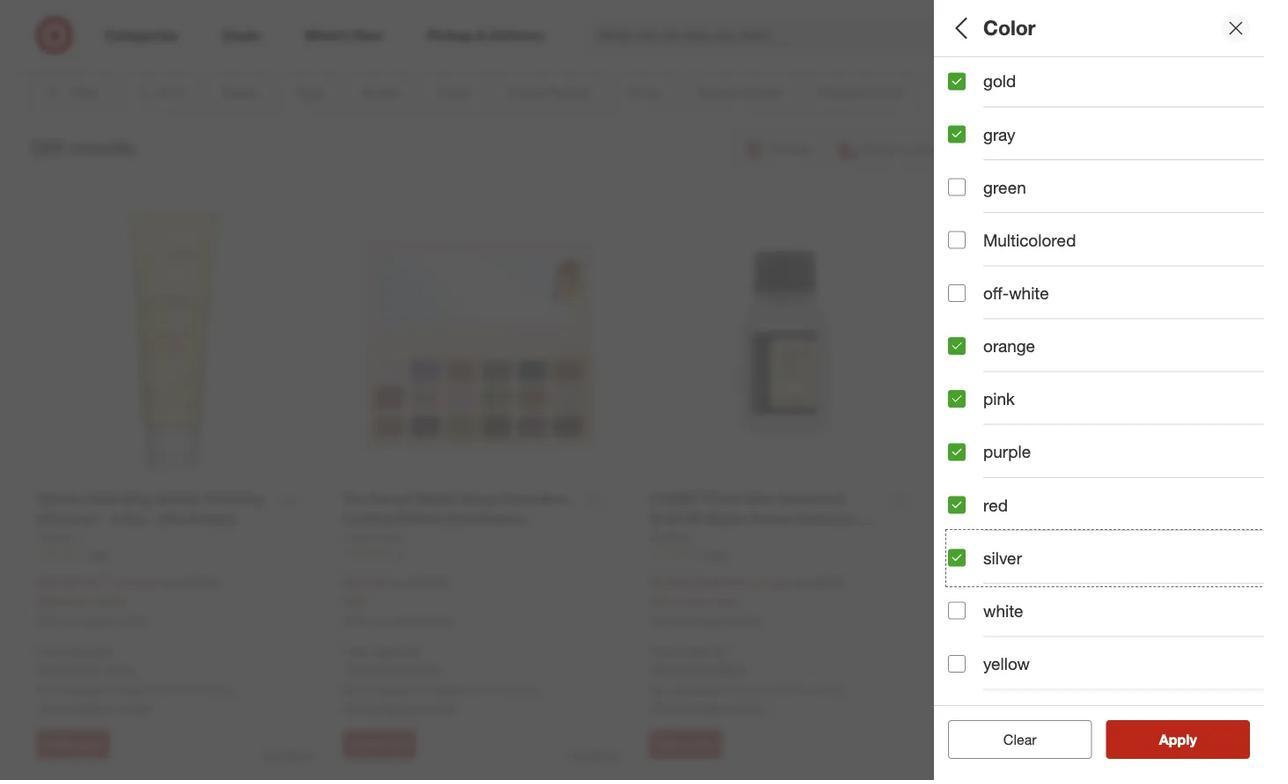 Task type: vqa. For each thing, say whether or not it's contained in the screenshot.
careers LINK
no



Task type: describe. For each thing, give the bounding box(es) containing it.
range
[[1003, 445, 1054, 465]]

online inside $3.50 - $8.40 sale ends today when purchased online
[[1039, 615, 1068, 629]]

$8.40
[[1003, 575, 1038, 592]]

7 link
[[1192, 16, 1231, 55]]

3 nearby from the left
[[688, 701, 726, 716]]

apply button
[[1106, 720, 1250, 759]]

pink
[[983, 389, 1015, 409]]

gray
[[983, 124, 1016, 145]]

sale inside $3.50 - $8.40 sale ends today when purchased online
[[956, 594, 980, 610]]

benefit button
[[948, 612, 1264, 674]]

brand
[[948, 192, 996, 213]]

results for see results
[[1170, 731, 1216, 748]]

1802;
[[1225, 215, 1255, 231]]

nearby for $24.00
[[76, 701, 113, 716]]

off-white
[[983, 283, 1049, 304]]

b
[[1259, 215, 1264, 231]]

rating
[[1000, 322, 1052, 342]]

search
[[1013, 28, 1056, 45]]

/ounce
[[116, 575, 154, 590]]

silver
[[983, 548, 1022, 568]]

exclusions apply. link for check nearby stores button associated with $27.00
[[347, 662, 443, 677]]

health
[[948, 568, 1000, 589]]

3 austin from the left
[[738, 683, 772, 698]]

deals
[[948, 75, 993, 96]]

when inside $24.00 ( $5.71 /ounce ) reg $30.00 sale ends today when purchased online
[[37, 614, 64, 628]]

$5.95 ( $5.89 /fluid ounce ) reg $8.50 sale ends today when purchased online
[[649, 574, 844, 628]]

pink checkbox
[[948, 391, 966, 408]]

not for $24.00
[[37, 683, 56, 698]]

not for $27.00
[[343, 683, 363, 698]]

price
[[948, 384, 990, 404]]

) inside $5.95 ( $5.89 /fluid ounce ) reg $8.50 sale ends today when purchased online
[[786, 575, 789, 590]]

clear all button
[[948, 720, 1092, 759]]

$27.00
[[343, 574, 385, 591]]

orange checkbox
[[948, 338, 966, 355]]

gold;
[[1094, 277, 1122, 292]]

free inside free shipping * * exclusions apply.
[[956, 644, 980, 660]]

check nearby stores button for $24.00
[[37, 700, 151, 717]]

health facts button
[[948, 550, 1264, 612]]

free down $5.95
[[649, 643, 674, 659]]

check for $24.00
[[37, 701, 72, 716]]

benefit
[[948, 630, 1005, 650]]

$24.00 ( $5.71 /ounce ) reg $30.00 sale ends today when purchased online
[[37, 574, 219, 628]]

wellness
[[948, 692, 1019, 712]]

red
[[983, 495, 1008, 515]]

all
[[948, 16, 973, 40]]

all filters dialog
[[934, 0, 1264, 780]]

1997 link
[[649, 547, 921, 562]]

584 results
[[30, 135, 135, 160]]

off-
[[983, 283, 1009, 304]]

0 vertical spatial white
[[1009, 283, 1049, 304]]

purchased inside $3.50 - $8.40 sale ends today when purchased online
[[986, 615, 1036, 629]]

gray checkbox
[[948, 126, 966, 143]]

stores for $27.00
[[423, 701, 457, 716]]

$8.50
[[814, 575, 844, 590]]

exclusions apply. link for check nearby stores button related to $24.00
[[41, 662, 136, 677]]

1997
[[704, 548, 727, 561]]

off-white checkbox
[[948, 285, 966, 302]]

free down $24.00
[[37, 643, 61, 659]]

check nearby stores button for $27.00
[[343, 700, 457, 717]]

7
[[1219, 18, 1224, 29]]

$30.00
[[182, 575, 219, 590]]

deals button
[[948, 57, 1264, 119]]

facts
[[1005, 568, 1048, 589]]

beige;
[[948, 277, 983, 292]]

guest rating
[[948, 322, 1052, 342]]

type button
[[948, 119, 1264, 180]]

results for 584 results
[[69, 135, 135, 160]]

sponsored for $27.00
[[569, 749, 621, 763]]

beverly
[[1005, 215, 1046, 231]]

purchased inside $5.95 ( $5.89 /fluid ounce ) reg $8.50 sale ends today when purchased online
[[680, 614, 730, 628]]

free shipping * * exclusions apply.
[[956, 644, 1055, 678]]

search button
[[1013, 16, 1056, 58]]

austin for $24.00
[[125, 683, 159, 698]]

see results button
[[1106, 720, 1250, 759]]

3 at from the left
[[724, 683, 734, 698]]

$3.50 - $8.40 sale ends today when purchased online
[[956, 575, 1068, 629]]

online inside $5.95 ( $5.89 /fluid ounce ) reg $8.50 sale ends today when purchased online
[[733, 614, 761, 628]]

product form
[[948, 507, 1057, 527]]

$24.00
[[37, 574, 79, 591]]

purple
[[983, 442, 1031, 462]]

when inside the $27.00 reg $54.00 sale when purchased online
[[343, 614, 370, 628]]

pink;
[[1235, 277, 1261, 292]]

wellness standard
[[948, 692, 1096, 712]]

9227 link
[[956, 548, 1228, 563]]

color for color
[[983, 16, 1036, 40]]

$5.71
[[85, 575, 116, 590]]

black;
[[986, 277, 1019, 292]]

$54.00
[[410, 575, 447, 590]]

shipping for first check nearby stores button from right
[[677, 643, 724, 659]]

online inside $24.00 ( $5.71 /ounce ) reg $30.00 sale ends today when purchased online
[[120, 614, 148, 628]]

6 link
[[343, 547, 614, 562]]

reg inside $5.95 ( $5.89 /fluid ounce ) reg $8.50 sale ends today when purchased online
[[792, 575, 810, 590]]

6
[[398, 548, 403, 561]]

reg inside the $27.00 reg $54.00 sale when purchased online
[[389, 575, 407, 590]]

silver checkbox
[[948, 549, 966, 567]]

lamar for $24.00
[[199, 683, 233, 698]]

clear;
[[1156, 277, 1186, 292]]

/fluid
[[721, 575, 748, 590]]

today inside $3.50 - $8.40 sale ends today when purchased online
[[1014, 594, 1045, 610]]

white checkbox
[[948, 602, 966, 620]]

at for $27.00
[[417, 683, 428, 698]]

exclusions apply. link up the wellness standard
[[960, 663, 1055, 678]]

865 link
[[37, 547, 308, 562]]

when inside $5.95 ( $5.89 /fluid ounce ) reg $8.50 sale ends today when purchased online
[[649, 614, 677, 628]]

form
[[1016, 507, 1057, 527]]

3 available from the left
[[673, 683, 720, 698]]

wellness standard button
[[948, 674, 1264, 735]]

-
[[994, 575, 1000, 592]]

ends inside $3.50 - $8.40 sale ends today when purchased online
[[983, 594, 1010, 610]]



Task type: locate. For each thing, give the bounding box(es) containing it.
1 south from the left
[[163, 683, 195, 698]]

today down /fluid
[[708, 593, 739, 609]]

hills;
[[1050, 215, 1076, 231]]

apply.
[[103, 662, 136, 677], [410, 662, 443, 677], [716, 662, 749, 677], [1022, 663, 1055, 678]]

1 horizontal spatial today
[[708, 593, 739, 609]]

see results
[[1141, 731, 1216, 748]]

not
[[37, 683, 56, 698], [343, 683, 363, 698], [649, 683, 669, 698]]

online down facts
[[1039, 615, 1068, 629]]

1 horizontal spatial free shipping * * exclusions apply. not available at austin south lamar check nearby stores
[[343, 643, 540, 716]]

online down $54.00
[[427, 614, 455, 628]]

sale down the $3.50
[[956, 594, 980, 610]]

2 available from the left
[[366, 683, 414, 698]]

2 ) from the left
[[786, 575, 789, 590]]

shipping inside free shipping * * exclusions apply.
[[984, 644, 1031, 660]]

2 ( from the left
[[687, 575, 690, 590]]

today inside $24.00 ( $5.71 /ounce ) reg $30.00 sale ends today when purchased online
[[95, 593, 126, 609]]

filters
[[978, 16, 1033, 40]]

3 not from the left
[[649, 683, 669, 698]]

type
[[948, 137, 985, 157]]

2 nearby from the left
[[382, 701, 420, 716]]

apply. down $24.00 ( $5.71 /ounce ) reg $30.00 sale ends today when purchased online
[[103, 662, 136, 677]]

2 not from the left
[[343, 683, 363, 698]]

clear left all
[[995, 731, 1028, 748]]

1 horizontal spatial austin
[[431, 683, 466, 698]]

( right $24.00
[[82, 575, 85, 590]]

ends down the $5.89
[[677, 593, 704, 609]]

1 horizontal spatial nearby
[[382, 701, 420, 716]]

purchased up benefit
[[986, 615, 1036, 629]]

white down -
[[983, 601, 1024, 621]]

9227
[[1010, 548, 1034, 562]]

exclusions apply. link down $5.95 ( $5.89 /fluid ounce ) reg $8.50 sale ends today when purchased online
[[654, 662, 749, 677]]

ounce
[[751, 575, 786, 590]]

clear down the wellness standard
[[1004, 731, 1037, 748]]

2 horizontal spatial at
[[724, 683, 734, 698]]

austin
[[125, 683, 159, 698], [431, 683, 466, 698], [738, 683, 772, 698]]

available
[[60, 683, 108, 698], [366, 683, 414, 698], [673, 683, 720, 698]]

2 check nearby stores button from the left
[[343, 700, 457, 717]]

beautyblender;
[[1080, 215, 1165, 231]]

1 horizontal spatial stores
[[423, 701, 457, 716]]

(
[[82, 575, 85, 590], [687, 575, 690, 590]]

2 check from the left
[[343, 701, 379, 716]]

2 at from the left
[[417, 683, 428, 698]]

3 check from the left
[[649, 701, 685, 716]]

( inside $24.00 ( $5.71 /ounce ) reg $30.00 sale ends today when purchased online
[[82, 575, 85, 590]]

0 horizontal spatial (
[[82, 575, 85, 590]]

when down $24.00
[[37, 614, 64, 628]]

0 horizontal spatial sponsored
[[262, 749, 314, 763]]

advertisement region
[[104, 0, 1160, 41]]

sale down $5.95
[[649, 593, 673, 609]]

orange
[[983, 336, 1035, 357]]

multicolored
[[983, 230, 1076, 251]]

stores
[[117, 701, 151, 716], [423, 701, 457, 716], [729, 701, 763, 716]]

reg inside $24.00 ( $5.71 /ounce ) reg $30.00 sale ends today when purchased online
[[161, 575, 179, 590]]

2 sponsored from the left
[[569, 749, 621, 763]]

orange;
[[1189, 277, 1231, 292]]

blue;
[[1022, 277, 1050, 292]]

gold checkbox
[[948, 73, 966, 90]]

gold
[[983, 71, 1016, 92]]

when inside $3.50 - $8.40 sale ends today when purchased online
[[956, 615, 983, 629]]

when up benefit
[[956, 615, 983, 629]]

3 lamar from the left
[[812, 683, 846, 698]]

2 horizontal spatial free shipping * * exclusions apply. not available at austin south lamar check nearby stores
[[649, 643, 846, 716]]

2 horizontal spatial ends
[[983, 594, 1010, 610]]

shipping down $3.50 - $8.40 sale ends today when purchased online
[[984, 644, 1031, 660]]

1 horizontal spatial (
[[687, 575, 690, 590]]

results right see
[[1170, 731, 1216, 748]]

results inside button
[[1170, 731, 1216, 748]]

1 austin from the left
[[125, 683, 159, 698]]

sale inside $24.00 ( $5.71 /ounce ) reg $30.00 sale ends today when purchased online
[[37, 593, 61, 609]]

*
[[111, 643, 116, 659], [418, 643, 422, 659], [724, 643, 729, 659], [1031, 644, 1035, 660], [37, 662, 41, 677], [343, 662, 347, 677], [649, 662, 654, 677], [956, 663, 960, 678]]

2 horizontal spatial lamar
[[812, 683, 846, 698]]

sponsored
[[262, 749, 314, 763], [569, 749, 621, 763]]

clear all
[[995, 731, 1046, 748]]

) inside $24.00 ( $5.71 /ounce ) reg $30.00 sale ends today when purchased online
[[154, 575, 157, 590]]

ends down -
[[983, 594, 1010, 610]]

0 horizontal spatial results
[[69, 135, 135, 160]]

price button
[[948, 365, 1264, 427]]

2 horizontal spatial stores
[[729, 701, 763, 716]]

0 horizontal spatial )
[[154, 575, 157, 590]]

3 south from the left
[[775, 683, 808, 698]]

red checkbox
[[948, 496, 966, 514]]

brand anastasia beverly hills; beautyblender; beekman 1802; b
[[948, 192, 1264, 231]]

1 vertical spatial results
[[1170, 731, 1216, 748]]

ends down $24.00
[[64, 593, 91, 609]]

865
[[91, 548, 109, 561]]

clear for clear all
[[995, 731, 1028, 748]]

shipping for check nearby stores button associated with $27.00
[[371, 643, 418, 659]]

color beige; black; blue; brown; gold; gray; clear; orange; pink; 
[[948, 254, 1264, 292]]

available for $24.00
[[60, 683, 108, 698]]

clear button
[[948, 720, 1092, 759]]

purchased inside the $27.00 reg $54.00 sale when purchased online
[[373, 614, 424, 628]]

ends inside $5.95 ( $5.89 /fluid ounce ) reg $8.50 sale ends today when purchased online
[[677, 593, 704, 609]]

1 sponsored from the left
[[262, 749, 314, 763]]

exclusions apply. link down $24.00 ( $5.71 /ounce ) reg $30.00 sale ends today when purchased online
[[41, 662, 136, 677]]

clear for clear
[[1004, 731, 1037, 748]]

reg down 6
[[389, 575, 407, 590]]

free left yellow
[[956, 644, 980, 660]]

all filters
[[948, 16, 1033, 40]]

sale inside $5.95 ( $5.89 /fluid ounce ) reg $8.50 sale ends today when purchased online
[[649, 593, 673, 609]]

white up rating
[[1009, 283, 1049, 304]]

exclusions apply. link down the $27.00 reg $54.00 sale when purchased online
[[347, 662, 443, 677]]

1 reg from the left
[[161, 575, 179, 590]]

all
[[1032, 731, 1046, 748]]

shade
[[948, 445, 998, 465]]

1 horizontal spatial lamar
[[505, 683, 540, 698]]

at for $24.00
[[111, 683, 121, 698]]

standard
[[1023, 692, 1096, 712]]

lamar
[[199, 683, 233, 698], [505, 683, 540, 698], [812, 683, 846, 698]]

2 south from the left
[[469, 683, 502, 698]]

reg down 865 link
[[161, 575, 179, 590]]

apply. for exclusions apply. link related to check nearby stores button associated with $27.00
[[410, 662, 443, 677]]

apply. inside free shipping * * exclusions apply.
[[1022, 663, 1055, 678]]

product
[[948, 507, 1012, 527]]

0 horizontal spatial today
[[95, 593, 126, 609]]

2 stores from the left
[[423, 701, 457, 716]]

shipping
[[64, 643, 111, 659], [371, 643, 418, 659], [677, 643, 724, 659], [984, 644, 1031, 660]]

1 horizontal spatial not
[[343, 683, 363, 698]]

( for $24.00
[[82, 575, 85, 590]]

$27.00 reg $54.00 sale when purchased online
[[343, 574, 455, 628]]

0 horizontal spatial at
[[111, 683, 121, 698]]

green
[[983, 177, 1027, 198]]

free down the $27.00 reg $54.00 sale when purchased online
[[343, 643, 367, 659]]

when
[[37, 614, 64, 628], [343, 614, 370, 628], [649, 614, 677, 628], [956, 615, 983, 629]]

1 available from the left
[[60, 683, 108, 698]]

reg left the $8.50 on the right bottom of page
[[792, 575, 810, 590]]

apply. for check nearby stores button related to $24.00 exclusions apply. link
[[103, 662, 136, 677]]

apply
[[1159, 731, 1197, 748]]

shade range button
[[948, 427, 1264, 489]]

results right the 584
[[69, 135, 135, 160]]

white
[[1009, 283, 1049, 304], [983, 601, 1024, 621]]

color inside color beige; black; blue; brown; gold; gray; clear; orange; pink;
[[948, 254, 992, 274]]

online
[[120, 614, 148, 628], [427, 614, 455, 628], [733, 614, 761, 628], [1039, 615, 1068, 629]]

( inside $5.95 ( $5.89 /fluid ounce ) reg $8.50 sale ends today when purchased online
[[687, 575, 690, 590]]

( for $5.95
[[687, 575, 690, 590]]

1 horizontal spatial reg
[[389, 575, 407, 590]]

gray;
[[1125, 277, 1152, 292]]

1 stores from the left
[[117, 701, 151, 716]]

apply. up the wellness standard
[[1022, 663, 1055, 678]]

at
[[111, 683, 121, 698], [417, 683, 428, 698], [724, 683, 734, 698]]

( right $5.95
[[687, 575, 690, 590]]

purple checkbox
[[948, 444, 966, 461]]

0 horizontal spatial lamar
[[199, 683, 233, 698]]

2 horizontal spatial austin
[[738, 683, 772, 698]]

1 horizontal spatial check nearby stores button
[[343, 700, 457, 717]]

1 horizontal spatial ends
[[677, 593, 704, 609]]

south for $24.00
[[163, 683, 195, 698]]

3 check nearby stores button from the left
[[649, 700, 763, 717]]

product form button
[[948, 489, 1264, 550]]

0 horizontal spatial not
[[37, 683, 56, 698]]

1 horizontal spatial south
[[469, 683, 502, 698]]

0 horizontal spatial nearby
[[76, 701, 113, 716]]

sale down $24.00
[[37, 593, 61, 609]]

purchased inside $24.00 ( $5.71 /ounce ) reg $30.00 sale ends today when purchased online
[[67, 614, 117, 628]]

beekman
[[1169, 215, 1221, 231]]

today down $8.40
[[1014, 594, 1045, 610]]

1 vertical spatial white
[[983, 601, 1024, 621]]

1 horizontal spatial )
[[786, 575, 789, 590]]

apply. down $5.95 ( $5.89 /fluid ounce ) reg $8.50 sale ends today when purchased online
[[716, 662, 749, 677]]

What can we help you find? suggestions appear below search field
[[587, 16, 1026, 55]]

nearby for $27.00
[[382, 701, 420, 716]]

0 horizontal spatial south
[[163, 683, 195, 698]]

south
[[163, 683, 195, 698], [469, 683, 502, 698], [775, 683, 808, 698]]

1 nearby from the left
[[76, 701, 113, 716]]

anastasia
[[948, 215, 1002, 231]]

shipping down $5.95 ( $5.89 /fluid ounce ) reg $8.50 sale ends today when purchased online
[[677, 643, 724, 659]]

1 horizontal spatial check
[[343, 701, 379, 716]]

0 vertical spatial color
[[983, 16, 1036, 40]]

color dialog
[[934, 0, 1264, 780]]

green checkbox
[[948, 179, 966, 196]]

sponsored for $24.00
[[262, 749, 314, 763]]

available for $27.00
[[366, 683, 414, 698]]

reg
[[161, 575, 179, 590], [389, 575, 407, 590], [792, 575, 810, 590]]

sale down $27.00
[[343, 593, 367, 609]]

purchased down $54.00
[[373, 614, 424, 628]]

2 reg from the left
[[389, 575, 407, 590]]

2 horizontal spatial not
[[649, 683, 669, 698]]

brown;
[[1053, 277, 1091, 292]]

ends inside $24.00 ( $5.71 /ounce ) reg $30.00 sale ends today when purchased online
[[64, 593, 91, 609]]

when down $5.95
[[649, 614, 677, 628]]

color right the all
[[983, 16, 1036, 40]]

guest rating button
[[948, 304, 1264, 365]]

when down $27.00
[[343, 614, 370, 628]]

0 horizontal spatial austin
[[125, 683, 159, 698]]

health facts
[[948, 568, 1048, 589]]

clear inside clear all button
[[995, 731, 1028, 748]]

3 free shipping * * exclusions apply. not available at austin south lamar check nearby stores from the left
[[649, 643, 846, 716]]

2 free shipping * * exclusions apply. not available at austin south lamar check nearby stores from the left
[[343, 643, 540, 716]]

2 horizontal spatial check
[[649, 701, 685, 716]]

ends
[[64, 593, 91, 609], [677, 593, 704, 609], [983, 594, 1010, 610]]

exclusions inside free shipping * * exclusions apply.
[[960, 663, 1019, 678]]

2 austin from the left
[[431, 683, 466, 698]]

2 horizontal spatial south
[[775, 683, 808, 698]]

0 horizontal spatial available
[[60, 683, 108, 698]]

free shipping * * exclusions apply. not available at austin south lamar check nearby stores for $27.00
[[343, 643, 540, 716]]

1 horizontal spatial at
[[417, 683, 428, 698]]

1 not from the left
[[37, 683, 56, 698]]

clear inside clear button
[[1004, 731, 1037, 748]]

free shipping * * exclusions apply. not available at austin south lamar check nearby stores for $24.00
[[37, 643, 233, 716]]

yellow checkbox
[[948, 655, 966, 673]]

2 horizontal spatial available
[[673, 683, 720, 698]]

purchased down the $5.89
[[680, 614, 730, 628]]

1 check nearby stores button from the left
[[37, 700, 151, 717]]

2 horizontal spatial reg
[[792, 575, 810, 590]]

) down the 1997 link
[[786, 575, 789, 590]]

1 lamar from the left
[[199, 683, 233, 698]]

see
[[1141, 731, 1166, 748]]

online down /fluid
[[733, 614, 761, 628]]

1 horizontal spatial results
[[1170, 731, 1216, 748]]

south for $27.00
[[469, 683, 502, 698]]

yellow
[[983, 654, 1030, 674]]

1 vertical spatial color
[[948, 254, 992, 274]]

Multicolored checkbox
[[948, 232, 966, 249]]

1 at from the left
[[111, 683, 121, 698]]

free shipping * * exclusions apply. not available at austin south lamar check nearby stores
[[37, 643, 233, 716], [343, 643, 540, 716], [649, 643, 846, 716]]

0 horizontal spatial check
[[37, 701, 72, 716]]

color inside 'dialog'
[[983, 16, 1036, 40]]

sale inside the $27.00 reg $54.00 sale when purchased online
[[343, 593, 367, 609]]

check for $27.00
[[343, 701, 379, 716]]

purchased down $5.71
[[67, 614, 117, 628]]

) down 865 link
[[154, 575, 157, 590]]

today down $5.71
[[95, 593, 126, 609]]

shipping down $24.00 ( $5.71 /ounce ) reg $30.00 sale ends today when purchased online
[[64, 643, 111, 659]]

0 horizontal spatial free shipping * * exclusions apply. not available at austin south lamar check nearby stores
[[37, 643, 233, 716]]

today inside $5.95 ( $5.89 /fluid ounce ) reg $8.50 sale ends today when purchased online
[[708, 593, 739, 609]]

3 stores from the left
[[729, 701, 763, 716]]

$5.95
[[649, 574, 684, 591]]

austin for $27.00
[[431, 683, 466, 698]]

shade range
[[948, 445, 1054, 465]]

apply. for exclusions apply. link associated with first check nearby stores button from right
[[716, 662, 749, 677]]

2 horizontal spatial check nearby stores button
[[649, 700, 763, 717]]

color up beige;
[[948, 254, 992, 274]]

check nearby stores button
[[37, 700, 151, 717], [343, 700, 457, 717], [649, 700, 763, 717]]

2 lamar from the left
[[505, 683, 540, 698]]

guest
[[948, 322, 995, 342]]

1 check from the left
[[37, 701, 72, 716]]

584
[[30, 135, 64, 160]]

0 horizontal spatial stores
[[117, 701, 151, 716]]

shipping down the $27.00 reg $54.00 sale when purchased online
[[371, 643, 418, 659]]

online down /ounce
[[120, 614, 148, 628]]

online inside the $27.00 reg $54.00 sale when purchased online
[[427, 614, 455, 628]]

sale
[[37, 593, 61, 609], [343, 593, 367, 609], [649, 593, 673, 609], [956, 594, 980, 610]]

1 ) from the left
[[154, 575, 157, 590]]

1 horizontal spatial sponsored
[[569, 749, 621, 763]]

apply. down the $27.00 reg $54.00 sale when purchased online
[[410, 662, 443, 677]]

1 ( from the left
[[82, 575, 85, 590]]

exclusions apply. link for first check nearby stores button from right
[[654, 662, 749, 677]]

$3.50
[[956, 575, 990, 592]]

1 horizontal spatial available
[[366, 683, 414, 698]]

shipping for check nearby stores button related to $24.00
[[64, 643, 111, 659]]

2 horizontal spatial today
[[1014, 594, 1045, 610]]

2 horizontal spatial nearby
[[688, 701, 726, 716]]

2 clear from the left
[[1004, 731, 1037, 748]]

0 horizontal spatial check nearby stores button
[[37, 700, 151, 717]]

3 reg from the left
[[792, 575, 810, 590]]

exclusions
[[41, 662, 100, 677], [347, 662, 406, 677], [654, 662, 713, 677], [960, 663, 1019, 678]]

lamar for $27.00
[[505, 683, 540, 698]]

0 horizontal spatial ends
[[64, 593, 91, 609]]

stores for $24.00
[[117, 701, 151, 716]]

color for color beige; black; blue; brown; gold; gray; clear; orange; pink; 
[[948, 254, 992, 274]]

0 horizontal spatial reg
[[161, 575, 179, 590]]

0 vertical spatial results
[[69, 135, 135, 160]]

1 clear from the left
[[995, 731, 1028, 748]]

1 free shipping * * exclusions apply. not available at austin south lamar check nearby stores from the left
[[37, 643, 233, 716]]

nearby
[[76, 701, 113, 716], [382, 701, 420, 716], [688, 701, 726, 716]]



